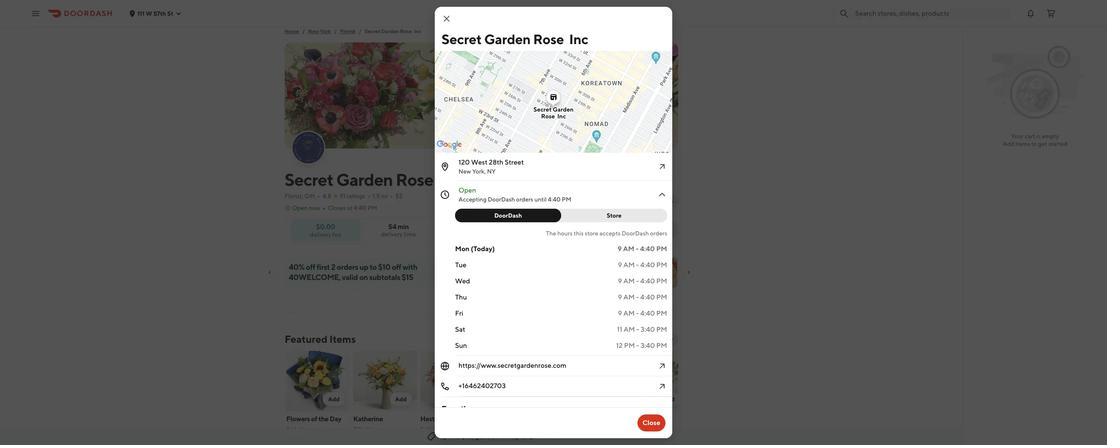 Task type: vqa. For each thing, say whether or not it's contained in the screenshot.


Task type: describe. For each thing, give the bounding box(es) containing it.
florist
[[340, 28, 356, 34]]

9 am - 4:40 pm for tue
[[618, 261, 668, 269]]

from the owners
[[442, 405, 498, 413]]

min for pickup
[[658, 230, 667, 236]]

$49.99
[[287, 427, 306, 433]]

91 ratings •
[[340, 193, 370, 200]]

57th
[[154, 10, 166, 17]]

doordash inside button
[[495, 212, 522, 219]]

1.5 mi • $$
[[373, 193, 403, 200]]

- for fri
[[637, 309, 639, 318]]

sun
[[456, 342, 467, 350]]

york,
[[473, 168, 486, 175]]

40% off first 2 orders up to $10 off with 40welcome, valid on subtotals $15
[[289, 263, 418, 282]]

st
[[167, 10, 173, 17]]

hestia $99.99
[[421, 415, 440, 433]]

open accepting doordash orders until 4:40 pm
[[459, 186, 572, 203]]

$7
[[529, 433, 537, 441]]

group
[[548, 226, 566, 233]]

pm for sat
[[657, 326, 668, 334]]

spend $15, get 30% off up to $7
[[440, 433, 537, 441]]

at
[[347, 205, 353, 211]]

111 w 57th st button
[[129, 10, 182, 17]]

flowers of the day image
[[287, 351, 350, 411]]

pm for fri
[[657, 309, 668, 318]]

am for fri
[[624, 309, 635, 318]]

hestia image
[[421, 351, 484, 411]]

items
[[1016, 141, 1031, 147]]

home / new york / florist / secret garden rose  inc
[[285, 28, 422, 34]]

featured items
[[285, 333, 356, 345]]

orders inside the "40% off first 2 orders up to $10 off with 40welcome, valid on subtotals $15"
[[337, 263, 358, 272]]

flowers
[[287, 415, 310, 423]]

your
[[1012, 133, 1025, 140]]

4:40 for thu
[[641, 293, 656, 301]]

9 for tue
[[618, 261, 623, 269]]

$15,
[[462, 433, 474, 441]]

9 for wed
[[618, 277, 623, 285]]

york
[[320, 28, 331, 34]]

40%
[[289, 263, 305, 272]]

1.5
[[373, 193, 380, 200]]

add for flowers of the day image
[[328, 396, 340, 403]]

add for celine image
[[664, 396, 675, 403]]

delivery 54 min
[[606, 223, 629, 236]]

celine
[[622, 415, 641, 423]]

$10
[[378, 263, 391, 272]]

the hours this store accepts doordash orders
[[546, 230, 668, 237]]

click item image
[[658, 361, 668, 371]]

new inside "120 west 28th street new york, ny"
[[459, 168, 471, 175]]

valid
[[342, 273, 358, 282]]

• closes at 4:40 pm
[[323, 205, 377, 211]]

more info button
[[633, 194, 679, 208]]

powered by google image
[[437, 141, 462, 149]]

am for thu
[[624, 293, 635, 301]]

street
[[505, 158, 524, 166]]

- for mon (today)
[[636, 245, 639, 253]]

54 min delivery time
[[381, 223, 416, 238]]

40welcome,
[[289, 273, 341, 282]]

sat
[[456, 326, 466, 334]]

$0.00
[[316, 223, 335, 231]]

pickup
[[649, 223, 669, 230]]

fee
[[333, 231, 341, 238]]

florist, gift •
[[285, 193, 320, 200]]

0 items, open order cart image
[[1047, 8, 1057, 18]]

from
[[442, 405, 460, 413]]

florist link
[[340, 27, 356, 36]]

30%
[[487, 433, 501, 441]]

54 inside 54 min delivery time
[[389, 223, 397, 231]]

jane image
[[488, 351, 551, 411]]

get inside your cart is empty add items to get started
[[1039, 141, 1048, 147]]

delivery inside 54 min delivery time
[[381, 231, 403, 238]]

2 / from the left
[[335, 28, 337, 34]]

mon (today)
[[456, 245, 495, 253]]

pm for wed
[[657, 277, 668, 285]]

the
[[546, 230, 557, 237]]

12
[[617, 342, 623, 350]]

• for ratings
[[368, 193, 370, 200]]

- for sat
[[637, 326, 640, 334]]

celine $109.99
[[622, 415, 644, 433]]

min inside 54 min delivery time
[[398, 223, 409, 231]]

9 for fri
[[618, 309, 623, 318]]

more info
[[647, 198, 674, 205]]

$0.00 delivery fee
[[310, 223, 341, 238]]

9 for mon (today)
[[618, 245, 622, 253]]

am for tue
[[624, 261, 635, 269]]

add button for the hera image
[[592, 393, 613, 406]]

open for open accepting doordash orders until 4:40 pm
[[459, 186, 477, 194]]

with
[[403, 263, 418, 272]]

add for the hera image
[[597, 396, 608, 403]]

hours
[[558, 230, 573, 237]]

home
[[285, 28, 299, 34]]

1 vertical spatial orders
[[651, 230, 668, 237]]

min for delivery
[[617, 230, 626, 236]]

9 am - 4:40 pm for wed
[[618, 277, 668, 285]]

katherine
[[354, 415, 383, 423]]

the inside 'dialog'
[[461, 405, 473, 413]]

featured items heading
[[285, 332, 356, 346]]

wed
[[456, 277, 471, 285]]

accepting
[[459, 196, 487, 203]]

home link
[[285, 27, 299, 36]]

2 horizontal spatial off
[[502, 433, 511, 441]]

12 pm - 3:40 pm
[[617, 342, 668, 350]]

katherine $79.99
[[354, 415, 383, 433]]

+16462402703
[[459, 382, 506, 390]]

120
[[459, 158, 470, 166]]

open now
[[292, 205, 321, 211]]

empty
[[1043, 133, 1060, 140]]

click item image for street
[[658, 162, 668, 172]]

mon
[[456, 245, 470, 253]]

thu
[[456, 293, 467, 301]]

more
[[647, 198, 661, 205]]

add for the jane image at bottom
[[530, 396, 541, 403]]

- for thu
[[637, 293, 639, 301]]

owners
[[474, 405, 498, 413]]

items
[[330, 333, 356, 345]]

up for off
[[512, 433, 520, 441]]

DoorDash button
[[456, 209, 562, 222]]

group order
[[548, 226, 584, 233]]

9 am - 4:40 pm for fri
[[618, 309, 668, 318]]

1 / from the left
[[303, 28, 305, 34]]

west
[[472, 158, 488, 166]]

close secret garden rose  inc image
[[442, 14, 452, 24]]

28th
[[489, 158, 504, 166]]

day
[[330, 415, 342, 423]]

11
[[618, 326, 623, 334]]

3:40 for am
[[641, 326, 656, 334]]

celine image
[[622, 351, 686, 411]]



Task type: locate. For each thing, give the bounding box(es) containing it.
am for mon (today)
[[624, 245, 635, 253]]

of
[[311, 415, 317, 423]]

Store button
[[557, 209, 668, 222]]

up for orders
[[360, 263, 369, 272]]

1 horizontal spatial 54
[[609, 230, 616, 236]]

2 horizontal spatial to
[[1032, 141, 1038, 147]]

mi
[[382, 193, 388, 200]]

close button
[[638, 415, 666, 432]]

- for tue
[[637, 261, 639, 269]]

4:40
[[548, 196, 561, 203], [354, 205, 367, 211], [641, 245, 655, 253], [641, 261, 656, 269], [641, 277, 656, 285], [641, 293, 656, 301], [641, 309, 656, 318]]

0 horizontal spatial /
[[303, 28, 305, 34]]

49
[[651, 230, 657, 236]]

on
[[360, 273, 368, 282]]

to
[[1032, 141, 1038, 147], [370, 263, 377, 272], [522, 433, 528, 441]]

open for open now
[[292, 205, 308, 211]]

9 for thu
[[618, 293, 623, 301]]

54 left time
[[389, 223, 397, 231]]

0 vertical spatial orders
[[517, 196, 534, 203]]

until
[[535, 196, 547, 203]]

orders
[[517, 196, 534, 203], [651, 230, 668, 237], [337, 263, 358, 272]]

1 horizontal spatial get
[[1039, 141, 1048, 147]]

open up accepting
[[459, 186, 477, 194]]

map region
[[434, 0, 760, 198]]

0 vertical spatial to
[[1032, 141, 1038, 147]]

pickup 49 min
[[649, 223, 669, 236]]

pm for tue
[[657, 261, 668, 269]]

am for sat
[[624, 326, 635, 334]]

3:40 for pm
[[641, 342, 656, 350]]

open inside open accepting doordash orders until 4:40 pm
[[459, 186, 477, 194]]

min inside pickup 49 min
[[658, 230, 667, 236]]

add for katherine image
[[395, 396, 407, 403]]

1 horizontal spatial new
[[459, 168, 471, 175]]

to for $10
[[370, 263, 377, 272]]

add button for the jane image at bottom
[[524, 393, 546, 406]]

accepts
[[600, 230, 621, 237]]

group order button
[[534, 221, 589, 238]]

• for gift
[[318, 193, 320, 200]]

1 horizontal spatial up
[[512, 433, 520, 441]]

click item image down click item icon
[[658, 382, 668, 392]]

to inside the "40% off first 2 orders up to $10 off with 40welcome, valid on subtotals $15"
[[370, 263, 377, 272]]

delivery
[[606, 223, 629, 230]]

orders down pickup
[[651, 230, 668, 237]]

add button for flowers of the day image
[[323, 393, 345, 406]]

off right $10
[[392, 263, 402, 272]]

0 horizontal spatial the
[[319, 415, 329, 423]]

open
[[459, 186, 477, 194], [292, 205, 308, 211]]

pm for sun
[[657, 342, 668, 350]]

add inside your cart is empty add items to get started
[[1004, 141, 1015, 147]]

0 horizontal spatial orders
[[337, 263, 358, 272]]

w
[[146, 10, 152, 17]]

/ right home
[[303, 28, 305, 34]]

first
[[317, 263, 330, 272]]

-
[[636, 245, 639, 253], [637, 261, 639, 269], [637, 277, 639, 285], [637, 293, 639, 301], [637, 309, 639, 318], [637, 326, 640, 334], [637, 342, 640, 350]]

2 delivery from the left
[[310, 231, 332, 238]]

this
[[574, 230, 584, 237]]

1 horizontal spatial the
[[461, 405, 473, 413]]

doordash left 49
[[622, 230, 649, 237]]

/ right florist
[[359, 28, 362, 34]]

delivery down the $0.00
[[310, 231, 332, 238]]

click item image up pickup
[[658, 190, 668, 200]]

to left $7 on the left bottom of the page
[[522, 433, 528, 441]]

1 vertical spatial the
[[319, 415, 329, 423]]

now
[[309, 205, 321, 211]]

0 vertical spatial click item image
[[658, 162, 668, 172]]

am for wed
[[624, 277, 635, 285]]

2 horizontal spatial orders
[[651, 230, 668, 237]]

spend
[[440, 433, 460, 441]]

54 inside delivery 54 min
[[609, 230, 616, 236]]

new york link
[[308, 27, 331, 36]]

$109.99
[[622, 427, 644, 433]]

1 horizontal spatial min
[[617, 230, 626, 236]]

next button of carousel image
[[669, 336, 675, 343]]

0 horizontal spatial open
[[292, 205, 308, 211]]

add button
[[486, 349, 553, 439], [553, 349, 620, 439], [323, 393, 345, 406], [390, 393, 412, 406], [457, 393, 479, 406], [524, 393, 546, 406], [592, 393, 613, 406], [659, 393, 681, 406]]

up inside the "40% off first 2 orders up to $10 off with 40welcome, valid on subtotals $15"
[[360, 263, 369, 272]]

2 vertical spatial orders
[[337, 263, 358, 272]]

doordash down open accepting doordash orders until 4:40 pm
[[495, 212, 522, 219]]

new left york
[[308, 28, 319, 34]]

9
[[618, 245, 622, 253], [618, 261, 623, 269], [618, 277, 623, 285], [618, 293, 623, 301], [618, 309, 623, 318]]

1 vertical spatial 3:40
[[641, 342, 656, 350]]

ny
[[487, 168, 496, 175]]

2 3:40 from the top
[[641, 342, 656, 350]]

delivery inside $0.00 delivery fee
[[310, 231, 332, 238]]

• for mi
[[391, 193, 393, 200]]

0 vertical spatial get
[[1039, 141, 1048, 147]]

0 vertical spatial open
[[459, 186, 477, 194]]

1 vertical spatial get
[[475, 433, 486, 441]]

- for sun
[[637, 342, 640, 350]]

the right of at left bottom
[[319, 415, 329, 423]]

9 am - 4:40 pm
[[618, 245, 668, 253], [618, 261, 668, 269], [618, 277, 668, 285], [618, 293, 668, 301], [618, 309, 668, 318]]

/ right york
[[335, 28, 337, 34]]

$99.99
[[421, 427, 440, 433]]

0 horizontal spatial min
[[398, 223, 409, 231]]

2 horizontal spatial /
[[359, 28, 362, 34]]

garden
[[382, 28, 399, 34], [485, 31, 531, 47], [553, 106, 574, 113], [553, 106, 574, 113], [337, 170, 393, 190]]

/
[[303, 28, 305, 34], [335, 28, 337, 34], [359, 28, 362, 34]]

9 am - 4:40 pm for thu
[[618, 293, 668, 301]]

click item image for orders
[[658, 190, 668, 200]]

add button for celine image
[[659, 393, 681, 406]]

(today)
[[471, 245, 495, 253]]

inc
[[414, 28, 422, 34], [570, 31, 589, 47], [558, 113, 566, 120], [558, 113, 566, 120], [440, 170, 463, 190]]

• right mi
[[391, 193, 393, 200]]

0 vertical spatial new
[[308, 28, 319, 34]]

off
[[306, 263, 316, 272], [392, 263, 402, 272], [502, 433, 511, 441]]

1 horizontal spatial open
[[459, 186, 477, 194]]

4.8
[[323, 193, 331, 200]]

subtotals
[[369, 273, 401, 282]]

https://www.secretgardenrose.com
[[459, 362, 567, 370]]

pm for thu
[[657, 293, 668, 301]]

secret
[[365, 28, 380, 34], [442, 31, 482, 47], [534, 106, 552, 113], [534, 106, 552, 113], [285, 170, 334, 190]]

to for get
[[1032, 141, 1038, 147]]

info
[[663, 198, 674, 205]]

0 vertical spatial the
[[461, 405, 473, 413]]

1 vertical spatial new
[[459, 168, 471, 175]]

4:40 for tue
[[641, 261, 656, 269]]

get right $15,
[[475, 433, 486, 441]]

notification bell image
[[1026, 8, 1037, 18]]

delivery
[[381, 231, 403, 238], [310, 231, 332, 238]]

1 vertical spatial doordash
[[495, 212, 522, 219]]

orders left until
[[517, 196, 534, 203]]

to for $7
[[522, 433, 528, 441]]

• left 4.8
[[318, 193, 320, 200]]

flowers of the day $49.99
[[287, 415, 342, 433]]

1 vertical spatial click item image
[[658, 190, 668, 200]]

close
[[643, 419, 661, 427]]

katherine image
[[354, 351, 417, 411]]

up
[[360, 263, 369, 272], [512, 433, 520, 441]]

featured
[[285, 333, 328, 345]]

doordash up doordash button
[[488, 196, 515, 203]]

add button for katherine image
[[390, 393, 412, 406]]

54
[[389, 223, 397, 231], [609, 230, 616, 236]]

orders inside open accepting doordash orders until 4:40 pm
[[517, 196, 534, 203]]

hera image
[[555, 351, 619, 411]]

2 horizontal spatial min
[[658, 230, 667, 236]]

- for wed
[[637, 277, 639, 285]]

pm
[[562, 196, 572, 203], [368, 205, 377, 211], [657, 245, 668, 253], [657, 261, 668, 269], [657, 277, 668, 285], [657, 293, 668, 301], [657, 309, 668, 318], [657, 326, 668, 334], [625, 342, 635, 350], [657, 342, 668, 350]]

4:40 for mon (today)
[[641, 245, 655, 253]]

9 am - 4:40 pm for mon (today)
[[618, 245, 668, 253]]

click item image
[[658, 162, 668, 172], [658, 190, 668, 200], [658, 382, 668, 392]]

54 down store button
[[609, 230, 616, 236]]

to down cart
[[1032, 141, 1038, 147]]

1 delivery from the left
[[381, 231, 403, 238]]

min inside delivery 54 min
[[617, 230, 626, 236]]

new down 120
[[459, 168, 471, 175]]

0 vertical spatial 3:40
[[641, 326, 656, 334]]

open menu image
[[31, 8, 41, 18]]

4:40 for fri
[[641, 309, 656, 318]]

• right now
[[323, 205, 326, 211]]

• left the 1.5 at top left
[[368, 193, 370, 200]]

get down is on the top right of the page
[[1039, 141, 1048, 147]]

add button for hestia image
[[457, 393, 479, 406]]

gift
[[305, 193, 315, 200]]

0 horizontal spatial get
[[475, 433, 486, 441]]

hour options option group
[[456, 209, 668, 222]]

1 horizontal spatial off
[[392, 263, 402, 272]]

the inside flowers of the day $49.99
[[319, 415, 329, 423]]

3:40 up 12 pm - 3:40 pm in the bottom right of the page
[[641, 326, 656, 334]]

tue
[[456, 261, 467, 269]]

1 vertical spatial open
[[292, 205, 308, 211]]

secret garden rose  inc image
[[285, 42, 679, 149], [292, 132, 325, 164]]

off right 30%
[[502, 433, 511, 441]]

2 vertical spatial to
[[522, 433, 528, 441]]

1 vertical spatial to
[[370, 263, 377, 272]]

the right from
[[461, 405, 473, 413]]

store
[[585, 230, 599, 237]]

to left $10
[[370, 263, 377, 272]]

store
[[607, 212, 622, 219]]

4:40 for wed
[[641, 277, 656, 285]]

open down florist, gift •
[[292, 205, 308, 211]]

1 horizontal spatial orders
[[517, 196, 534, 203]]

3:40 down 11 am - 3:40 pm
[[641, 342, 656, 350]]

1 3:40 from the top
[[641, 326, 656, 334]]

secret garden rose  inc
[[442, 31, 589, 47], [534, 106, 574, 120], [534, 106, 574, 120], [285, 170, 463, 190]]

0 horizontal spatial 54
[[389, 223, 397, 231]]

1 horizontal spatial delivery
[[381, 231, 403, 238]]

0 horizontal spatial off
[[306, 263, 316, 272]]

$79.99
[[354, 427, 372, 433]]

2 vertical spatial doordash
[[622, 230, 649, 237]]

your cart is empty add items to get started
[[1004, 133, 1068, 147]]

120 west 28th street new york, ny
[[459, 158, 524, 175]]

add
[[1004, 141, 1015, 147], [328, 396, 340, 403], [395, 396, 407, 403], [462, 396, 474, 403], [530, 396, 541, 403], [597, 396, 608, 403], [664, 396, 675, 403]]

orders up valid
[[337, 263, 358, 272]]

0 vertical spatial up
[[360, 263, 369, 272]]

up up on
[[360, 263, 369, 272]]

1 horizontal spatial /
[[335, 28, 337, 34]]

11 am - 3:40 pm
[[618, 326, 668, 334]]

$$
[[396, 193, 403, 200]]

111
[[138, 10, 145, 17]]

1 horizontal spatial to
[[522, 433, 528, 441]]

doordash inside open accepting doordash orders until 4:40 pm
[[488, 196, 515, 203]]

closes
[[328, 205, 346, 211]]

0 horizontal spatial to
[[370, 263, 377, 272]]

0 vertical spatial doordash
[[488, 196, 515, 203]]

2 click item image from the top
[[658, 190, 668, 200]]

1 vertical spatial up
[[512, 433, 520, 441]]

up left $7 on the left bottom of the page
[[512, 433, 520, 441]]

1 click item image from the top
[[658, 162, 668, 172]]

to inside your cart is empty add items to get started
[[1032, 141, 1038, 147]]

$15
[[402, 273, 414, 282]]

pm inside open accepting doordash orders until 4:40 pm
[[562, 196, 572, 203]]

order methods option group
[[596, 221, 679, 238]]

91
[[340, 193, 346, 200]]

0 horizontal spatial new
[[308, 28, 319, 34]]

pm for mon (today)
[[657, 245, 668, 253]]

click item image up more info
[[658, 162, 668, 172]]

0 horizontal spatial delivery
[[310, 231, 332, 238]]

time
[[404, 231, 416, 238]]

add for hestia image
[[462, 396, 474, 403]]

delivery left time
[[381, 231, 403, 238]]

2 vertical spatial click item image
[[658, 382, 668, 392]]

am
[[624, 245, 635, 253], [624, 261, 635, 269], [624, 277, 635, 285], [624, 293, 635, 301], [624, 309, 635, 318], [624, 326, 635, 334]]

4:40 inside open accepting doordash orders until 4:40 pm
[[548, 196, 561, 203]]

secret garden rose  inc dialog
[[434, 0, 760, 445]]

2
[[331, 263, 336, 272]]

off up 40welcome,
[[306, 263, 316, 272]]

3 / from the left
[[359, 28, 362, 34]]

None radio
[[596, 221, 639, 238], [634, 221, 679, 238], [596, 221, 639, 238], [634, 221, 679, 238]]

0 horizontal spatial up
[[360, 263, 369, 272]]

3 click item image from the top
[[658, 382, 668, 392]]



